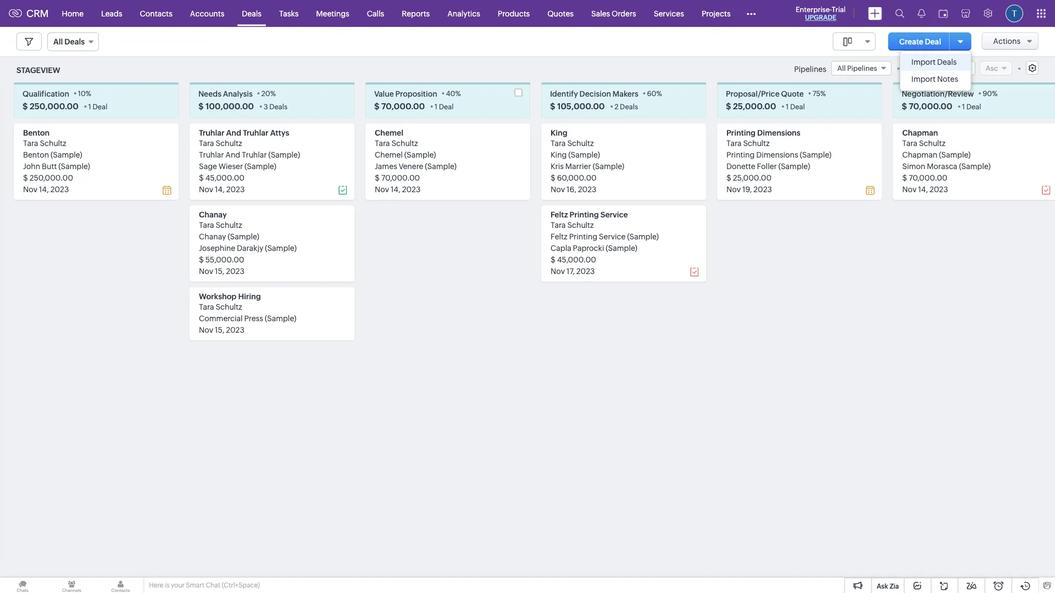 Task type: locate. For each thing, give the bounding box(es) containing it.
notes
[[938, 75, 959, 84]]

schultz inside the truhlar and truhlar attys tara schultz truhlar and truhlar (sample) sage wieser (sample) $ 45,000.00 nov 14, 2023
[[216, 139, 242, 147]]

all for all deals
[[53, 37, 63, 46]]

king up kris
[[551, 150, 567, 159]]

$ down kris
[[551, 173, 556, 182]]

leads link
[[92, 0, 131, 27]]

2023 inside benton tara schultz benton (sample) john butt (sample) $ 250,000.00 nov 14, 2023
[[50, 185, 69, 194]]

0 vertical spatial chemel
[[375, 128, 403, 137]]

14, down james
[[391, 185, 401, 194]]

tara down benton link
[[23, 139, 38, 147]]

1 down quote
[[786, 102, 789, 111]]

1 import from the top
[[912, 58, 936, 67]]

all inside field
[[838, 64, 846, 72]]

home link
[[53, 0, 92, 27]]

benton up john
[[23, 150, 49, 159]]

0 vertical spatial 25,000.00
[[733, 101, 776, 111]]

25,000.00 down proposal/price
[[733, 101, 776, 111]]

15, down 55,000.00
[[215, 267, 224, 276]]

14, down wieser
[[215, 185, 225, 194]]

$ 250,000.00
[[23, 101, 79, 111]]

14, for benton tara schultz benton (sample) john butt (sample) $ 250,000.00 nov 14, 2023
[[39, 185, 49, 194]]

0 vertical spatial 250,000.00
[[30, 101, 79, 111]]

1 horizontal spatial all
[[838, 64, 846, 72]]

$ 70,000.00
[[374, 101, 425, 111], [902, 101, 953, 111]]

schultz up chemel (sample) link
[[392, 139, 418, 147]]

schultz inside the feltz printing service tara schultz feltz printing service (sample) capla paprocki (sample) $ 45,000.00 nov 17, 2023
[[568, 221, 594, 229]]

0 vertical spatial all
[[53, 37, 63, 46]]

sales orders link
[[583, 0, 645, 27]]

$ inside the chapman tara schultz chapman (sample) simon morasca (sample) $ 70,000.00 nov 14, 2023
[[903, 173, 908, 182]]

1 vertical spatial and
[[226, 150, 240, 159]]

all down size icon
[[838, 64, 846, 72]]

1 14, from the left
[[39, 185, 49, 194]]

tara down chapman link
[[903, 139, 918, 147]]

proposition
[[396, 89, 437, 98]]

dimensions up printing dimensions (sample) link
[[758, 128, 801, 137]]

chapman up chapman (sample) link
[[903, 128, 938, 137]]

all down home link
[[53, 37, 63, 46]]

250,000.00 inside benton tara schultz benton (sample) john butt (sample) $ 250,000.00 nov 14, 2023
[[29, 173, 73, 182]]

15, down commercial at the left bottom of page
[[215, 326, 224, 334]]

2023 inside chemel tara schultz chemel (sample) james venere (sample) $ 70,000.00 nov 14, 2023
[[402, 185, 421, 194]]

deal right $ 250,000.00
[[93, 102, 107, 111]]

2023 inside 'printing dimensions tara schultz printing dimensions (sample) donette foller (sample) $ 25,000.00 nov 19, 2023'
[[754, 185, 772, 194]]

1 chemel from the top
[[375, 128, 403, 137]]

% right proposition
[[455, 89, 461, 97]]

deals for 2 deals
[[620, 102, 638, 111]]

accounts
[[190, 9, 224, 18]]

1 % from the left
[[86, 89, 91, 97]]

45,000.00
[[205, 173, 245, 182], [557, 255, 596, 264]]

quote
[[781, 89, 804, 98]]

45,000.00 inside the feltz printing service tara schultz feltz printing service (sample) capla paprocki (sample) $ 45,000.00 nov 17, 2023
[[557, 255, 596, 264]]

deal for simon morasca (sample)
[[967, 102, 982, 111]]

5 % from the left
[[821, 89, 826, 97]]

2023 down "venere"
[[402, 185, 421, 194]]

15, inside chanay tara schultz chanay (sample) josephine darakjy (sample) $ 55,000.00 nov 15, 2023
[[215, 267, 224, 276]]

0 vertical spatial 45,000.00
[[205, 173, 245, 182]]

contacts
[[140, 9, 173, 18]]

14, inside benton tara schultz benton (sample) john butt (sample) $ 250,000.00 nov 14, 2023
[[39, 185, 49, 194]]

1 for proposal/price quote
[[786, 102, 789, 111]]

4 % from the left
[[657, 89, 662, 97]]

import for import deals
[[912, 58, 936, 67]]

1 15, from the top
[[215, 267, 224, 276]]

(sample) right morasca
[[959, 162, 991, 171]]

(sample) up capla paprocki (sample) link
[[627, 232, 659, 241]]

% down actions
[[992, 89, 998, 97]]

$ down proposal/price
[[726, 101, 731, 111]]

all pipelines
[[838, 64, 878, 72]]

deals for 3 deals
[[269, 102, 288, 111]]

2 benton from the top
[[23, 150, 49, 159]]

deal up the import deals
[[925, 37, 942, 46]]

1 vertical spatial 45,000.00
[[557, 255, 596, 264]]

proposal/price
[[726, 89, 780, 98]]

% for $ 250,000.00
[[86, 89, 91, 97]]

2023 down morasca
[[930, 185, 949, 194]]

1 vertical spatial benton
[[23, 150, 49, 159]]

(sample) down printing dimensions (sample) link
[[779, 162, 811, 171]]

darakjy
[[237, 244, 263, 252]]

1 chapman from the top
[[903, 128, 938, 137]]

deal for printing dimensions (sample)
[[791, 102, 805, 111]]

schultz down printing dimensions link
[[743, 139, 770, 147]]

1 horizontal spatial 45,000.00
[[557, 255, 596, 264]]

nov inside chanay tara schultz chanay (sample) josephine darakjy (sample) $ 55,000.00 nov 15, 2023
[[199, 267, 213, 276]]

1 1 deal from the left
[[88, 102, 107, 111]]

$ down capla
[[551, 255, 556, 264]]

14, inside chemel tara schultz chemel (sample) james venere (sample) $ 70,000.00 nov 14, 2023
[[391, 185, 401, 194]]

nov inside the feltz printing service tara schultz feltz printing service (sample) capla paprocki (sample) $ 45,000.00 nov 17, 2023
[[551, 267, 565, 276]]

kris marrier (sample) link
[[551, 162, 625, 171]]

smart
[[186, 582, 204, 590]]

14, inside the chapman tara schultz chapman (sample) simon morasca (sample) $ 70,000.00 nov 14, 2023
[[919, 185, 928, 194]]

70,000.00 down "venere"
[[381, 173, 420, 182]]

home
[[62, 9, 84, 18]]

$ down identify
[[550, 101, 556, 111]]

2023 right '19,'
[[754, 185, 772, 194]]

2 15, from the top
[[215, 326, 224, 334]]

schultz down feltz printing service link
[[568, 221, 594, 229]]

$ down sage on the top
[[199, 173, 204, 182]]

dimensions up donette foller (sample) link
[[757, 150, 799, 159]]

tara up capla
[[551, 221, 566, 229]]

0 vertical spatial service
[[601, 210, 628, 219]]

10 %
[[78, 89, 91, 97]]

3 1 deal from the left
[[786, 102, 805, 111]]

press
[[244, 314, 263, 323]]

deals for all deals
[[65, 37, 85, 46]]

$ down needs
[[198, 101, 204, 111]]

(sample) down the attys
[[268, 150, 300, 159]]

nov down 55,000.00
[[199, 267, 213, 276]]

2 250,000.00 from the top
[[29, 173, 73, 182]]

14, for chapman tara schultz chapman (sample) simon morasca (sample) $ 70,000.00 nov 14, 2023
[[919, 185, 928, 194]]

nov down sage on the top
[[199, 185, 213, 194]]

tara inside 'printing dimensions tara schultz printing dimensions (sample) donette foller (sample) $ 25,000.00 nov 19, 2023'
[[727, 139, 742, 147]]

2 14, from the left
[[215, 185, 225, 194]]

2023
[[50, 185, 69, 194], [226, 185, 245, 194], [402, 185, 421, 194], [578, 185, 597, 194], [754, 185, 772, 194], [930, 185, 949, 194], [226, 267, 245, 276], [577, 267, 595, 276], [226, 326, 245, 334]]

deals inside "field"
[[65, 37, 85, 46]]

feltz up capla
[[551, 232, 568, 241]]

nov down james
[[375, 185, 389, 194]]

sales
[[591, 9, 610, 18]]

3 1 from the left
[[786, 102, 789, 111]]

chemel tara schultz chemel (sample) james venere (sample) $ 70,000.00 nov 14, 2023
[[375, 128, 457, 194]]

1 feltz from the top
[[551, 210, 568, 219]]

tara down workshop
[[199, 303, 214, 311]]

chanay (sample) link
[[199, 232, 259, 241]]

2 deals
[[615, 102, 638, 111]]

nov down john
[[23, 185, 37, 194]]

1 vertical spatial 25,000.00
[[733, 173, 772, 182]]

schultz inside king tara schultz king (sample) kris marrier (sample) $ 60,000.00 nov 16, 2023
[[568, 139, 594, 147]]

deal down quote
[[791, 102, 805, 111]]

all deals
[[53, 37, 85, 46]]

chapman
[[903, 128, 938, 137], [903, 150, 938, 159]]

nov left '19,'
[[727, 185, 741, 194]]

value
[[374, 89, 394, 98]]

schultz inside chanay tara schultz chanay (sample) josephine darakjy (sample) $ 55,000.00 nov 15, 2023
[[216, 221, 242, 229]]

250,000.00
[[30, 101, 79, 111], [29, 173, 73, 182]]

deals left tasks
[[242, 9, 262, 18]]

deal down 40 at the top left of the page
[[439, 102, 454, 111]]

tara down chanay link
[[199, 221, 214, 229]]

1 vertical spatial import
[[912, 75, 936, 84]]

14, down simon on the top right of page
[[919, 185, 928, 194]]

2023 inside workshop hiring tara schultz commercial press (sample) nov 15, 2023
[[226, 326, 245, 334]]

1 chanay from the top
[[199, 210, 227, 219]]

70,000.00
[[381, 101, 425, 111], [909, 101, 953, 111], [381, 173, 420, 182], [909, 173, 948, 182]]

orders
[[612, 9, 636, 18]]

import notes
[[912, 75, 959, 84]]

1 250,000.00 from the top
[[30, 101, 79, 111]]

% right quote
[[821, 89, 826, 97]]

deals right 3
[[269, 102, 288, 111]]

2023 down commercial press (sample) link
[[226, 326, 245, 334]]

chapman up simon on the top right of page
[[903, 150, 938, 159]]

0 horizontal spatial $ 70,000.00
[[374, 101, 425, 111]]

0 horizontal spatial all
[[53, 37, 63, 46]]

meetings link
[[307, 0, 358, 27]]

4 1 deal from the left
[[963, 102, 982, 111]]

0 vertical spatial chapman
[[903, 128, 938, 137]]

10
[[78, 89, 86, 97]]

nov
[[23, 185, 37, 194], [199, 185, 213, 194], [375, 185, 389, 194], [551, 185, 565, 194], [727, 185, 741, 194], [903, 185, 917, 194], [199, 267, 213, 276], [551, 267, 565, 276], [199, 326, 213, 334]]

service up the feltz printing service (sample) link
[[601, 210, 628, 219]]

crm link
[[9, 8, 49, 19]]

reports link
[[393, 0, 439, 27]]

pipelines down size field
[[848, 64, 878, 72]]

import deals link
[[901, 54, 971, 71]]

donette
[[727, 162, 756, 171]]

chanay up josephine
[[199, 232, 226, 241]]

1 for negotiation/review
[[963, 102, 965, 111]]

size image
[[844, 37, 853, 47]]

$ 70,000.00 down 'negotiation/review'
[[902, 101, 953, 111]]

schultz up the chanay (sample) link
[[216, 221, 242, 229]]

70,000.00 down 'negotiation/review'
[[909, 101, 953, 111]]

import
[[912, 58, 936, 67], [912, 75, 936, 84]]

14, inside the truhlar and truhlar attys tara schultz truhlar and truhlar (sample) sage wieser (sample) $ 45,000.00 nov 14, 2023
[[215, 185, 225, 194]]

250,000.00 down qualification
[[30, 101, 79, 111]]

products
[[498, 9, 530, 18]]

(sample) down the feltz printing service (sample) link
[[606, 244, 638, 252]]

2 25,000.00 from the top
[[733, 173, 772, 182]]

2 import from the top
[[912, 75, 936, 84]]

70,000.00 inside the chapman tara schultz chapman (sample) simon morasca (sample) $ 70,000.00 nov 14, 2023
[[909, 173, 948, 182]]

3 14, from the left
[[391, 185, 401, 194]]

(sample) right "venere"
[[425, 162, 457, 171]]

nov inside chemel tara schultz chemel (sample) james venere (sample) $ 70,000.00 nov 14, 2023
[[375, 185, 389, 194]]

$ inside chemel tara schultz chemel (sample) james venere (sample) $ 70,000.00 nov 14, 2023
[[375, 173, 380, 182]]

and
[[226, 128, 241, 137], [226, 150, 240, 159]]

import for import notes
[[912, 75, 936, 84]]

hiring
[[238, 292, 261, 301]]

1 vertical spatial 250,000.00
[[29, 173, 73, 182]]

create menu image
[[869, 7, 882, 20]]

nov down commercial at the left bottom of page
[[199, 326, 213, 334]]

17,
[[567, 267, 575, 276]]

pipelines up 75
[[794, 65, 827, 73]]

morasca
[[927, 162, 958, 171]]

chanay up the chanay (sample) link
[[199, 210, 227, 219]]

king link
[[551, 128, 568, 137]]

0 vertical spatial import
[[912, 58, 936, 67]]

25,000.00 up '19,'
[[733, 173, 772, 182]]

$ down qualification
[[23, 101, 28, 111]]

1 1 from the left
[[88, 102, 91, 111]]

1 vertical spatial 15,
[[215, 326, 224, 334]]

2 1 from the left
[[435, 102, 438, 111]]

25,000.00 inside 'printing dimensions tara schultz printing dimensions (sample) donette foller (sample) $ 25,000.00 nov 19, 2023'
[[733, 173, 772, 182]]

feltz printing service link
[[551, 210, 628, 219]]

meetings
[[316, 9, 349, 18]]

calls link
[[358, 0, 393, 27]]

$ inside the feltz printing service tara schultz feltz printing service (sample) capla paprocki (sample) $ 45,000.00 nov 17, 2023
[[551, 255, 556, 264]]

king up king (sample) link
[[551, 128, 568, 137]]

Other Modules field
[[740, 5, 763, 22]]

2023 down 60,000.00
[[578, 185, 597, 194]]

feltz down 16,
[[551, 210, 568, 219]]

1 down proposition
[[435, 102, 438, 111]]

$ inside 'printing dimensions tara schultz printing dimensions (sample) donette foller (sample) $ 25,000.00 nov 19, 2023'
[[727, 173, 732, 182]]

benton (sample) link
[[23, 150, 82, 159]]

create
[[900, 37, 924, 46]]

0 horizontal spatial 45,000.00
[[205, 173, 245, 182]]

your
[[171, 582, 185, 590]]

leads
[[101, 9, 122, 18]]

0 vertical spatial benton
[[23, 128, 50, 137]]

search element
[[889, 0, 911, 27]]

$ 105,000.00
[[550, 101, 605, 111]]

250,000.00 down butt
[[29, 173, 73, 182]]

1 deal down "10 %"
[[88, 102, 107, 111]]

1
[[88, 102, 91, 111], [435, 102, 438, 111], [786, 102, 789, 111], [963, 102, 965, 111]]

1 for qualification
[[88, 102, 91, 111]]

4 14, from the left
[[919, 185, 928, 194]]

0 vertical spatial 15,
[[215, 267, 224, 276]]

all inside "field"
[[53, 37, 63, 46]]

services link
[[645, 0, 693, 27]]

chanay
[[199, 210, 227, 219], [199, 232, 226, 241]]

$ down james
[[375, 173, 380, 182]]

tara down chemel link
[[375, 139, 390, 147]]

chemel up james
[[375, 150, 403, 159]]

1 vertical spatial all
[[838, 64, 846, 72]]

$ down simon on the top right of page
[[903, 173, 908, 182]]

1 vertical spatial king
[[551, 150, 567, 159]]

deals link
[[233, 0, 270, 27]]

6 % from the left
[[992, 89, 998, 97]]

service up capla paprocki (sample) link
[[599, 232, 626, 241]]

identify decision makers
[[550, 89, 639, 98]]

%
[[86, 89, 91, 97], [270, 89, 276, 97], [455, 89, 461, 97], [657, 89, 662, 97], [821, 89, 826, 97], [992, 89, 998, 97]]

schultz inside the chapman tara schultz chapman (sample) simon morasca (sample) $ 70,000.00 nov 14, 2023
[[919, 139, 946, 147]]

deals right '2'
[[620, 102, 638, 111]]

nov left 16,
[[551, 185, 565, 194]]

20
[[261, 89, 270, 97]]

commercial press (sample) link
[[199, 314, 297, 323]]

chemel up chemel (sample) link
[[375, 128, 403, 137]]

1 vertical spatial chapman
[[903, 150, 938, 159]]

1 horizontal spatial $ 70,000.00
[[902, 101, 953, 111]]

2023 down 55,000.00
[[226, 267, 245, 276]]

negotiation/review
[[902, 89, 974, 98]]

printing dimensions tara schultz printing dimensions (sample) donette foller (sample) $ 25,000.00 nov 19, 2023
[[727, 128, 832, 194]]

2 % from the left
[[270, 89, 276, 97]]

services
[[654, 9, 684, 18]]

1 deal down 40 at the top left of the page
[[435, 102, 454, 111]]

0 vertical spatial king
[[551, 128, 568, 137]]

4 1 from the left
[[963, 102, 965, 111]]

printing up paprocki on the top right
[[569, 232, 598, 241]]

1 vertical spatial feltz
[[551, 232, 568, 241]]

$ down value
[[374, 101, 380, 111]]

All Deals field
[[47, 32, 99, 51]]

60,000.00
[[557, 173, 597, 182]]

schultz
[[40, 139, 66, 147], [216, 139, 242, 147], [392, 139, 418, 147], [568, 139, 594, 147], [743, 139, 770, 147], [919, 139, 946, 147], [216, 221, 242, 229], [568, 221, 594, 229], [216, 303, 242, 311]]

deals up notes
[[938, 58, 957, 67]]

2023 inside the truhlar and truhlar attys tara schultz truhlar and truhlar (sample) sage wieser (sample) $ 45,000.00 nov 14, 2023
[[226, 185, 245, 194]]

tara inside chemel tara schultz chemel (sample) james venere (sample) $ 70,000.00 nov 14, 2023
[[375, 139, 390, 147]]

nov inside workshop hiring tara schultz commercial press (sample) nov 15, 2023
[[199, 326, 213, 334]]

projects
[[702, 9, 731, 18]]

0 vertical spatial feltz
[[551, 210, 568, 219]]

zia
[[890, 583, 899, 590]]

deal down 'negotiation/review'
[[967, 102, 982, 111]]

nov left the 17,
[[551, 267, 565, 276]]

100,000.00
[[206, 101, 254, 111]]

1 horizontal spatial pipelines
[[848, 64, 878, 72]]

schultz up king (sample) link
[[568, 139, 594, 147]]

0 vertical spatial chanay
[[199, 210, 227, 219]]

2023 inside chanay tara schultz chanay (sample) josephine darakjy (sample) $ 55,000.00 nov 15, 2023
[[226, 267, 245, 276]]

create deal
[[900, 37, 942, 46]]

1 vertical spatial chanay
[[199, 232, 226, 241]]

None field
[[833, 32, 876, 51], [937, 61, 976, 75], [937, 61, 976, 75]]

makers
[[613, 89, 639, 98]]

1 vertical spatial chemel
[[375, 150, 403, 159]]

printing down 16,
[[570, 210, 599, 219]]

45,000.00 up the 17,
[[557, 255, 596, 264]]



Task type: describe. For each thing, give the bounding box(es) containing it.
here
[[149, 582, 164, 590]]

actions
[[994, 37, 1021, 46]]

truhlar up sage wieser (sample) link
[[242, 150, 267, 159]]

decision
[[580, 89, 611, 98]]

crm
[[26, 8, 49, 19]]

none field size
[[833, 32, 876, 51]]

% for $ 100,000.00
[[270, 89, 276, 97]]

john
[[23, 162, 40, 171]]

90
[[983, 89, 992, 97]]

analytics link
[[439, 0, 489, 27]]

josephine darakjy (sample) link
[[199, 244, 297, 252]]

printing up donette
[[727, 150, 755, 159]]

sage wieser (sample) link
[[199, 162, 276, 171]]

here is your smart chat (ctrl+space)
[[149, 582, 260, 590]]

commercial
[[199, 314, 243, 323]]

1 vertical spatial service
[[599, 232, 626, 241]]

% for $ 70,000.00
[[992, 89, 998, 97]]

marrier
[[566, 162, 591, 171]]

john butt (sample) link
[[23, 162, 90, 171]]

james venere (sample) link
[[375, 162, 457, 171]]

55,000.00
[[205, 255, 244, 264]]

capla
[[551, 244, 572, 252]]

schultz inside chemel tara schultz chemel (sample) james venere (sample) $ 70,000.00 nov 14, 2023
[[392, 139, 418, 147]]

(sample) up simon morasca (sample) link
[[939, 150, 971, 159]]

$ inside benton tara schultz benton (sample) john butt (sample) $ 250,000.00 nov 14, 2023
[[23, 173, 28, 182]]

import notes link
[[901, 71, 971, 88]]

tara inside chanay tara schultz chanay (sample) josephine darakjy (sample) $ 55,000.00 nov 15, 2023
[[199, 221, 214, 229]]

90 %
[[983, 89, 998, 97]]

printing dimensions link
[[727, 128, 801, 137]]

2 chapman from the top
[[903, 150, 938, 159]]

nov inside the chapman tara schultz chapman (sample) simon morasca (sample) $ 70,000.00 nov 14, 2023
[[903, 185, 917, 194]]

nov inside the truhlar and truhlar attys tara schultz truhlar and truhlar (sample) sage wieser (sample) $ 45,000.00 nov 14, 2023
[[199, 185, 213, 194]]

(sample) up james venere (sample) link
[[404, 150, 436, 159]]

2 king from the top
[[551, 150, 567, 159]]

70,000.00 inside chemel tara schultz chemel (sample) james venere (sample) $ 70,000.00 nov 14, 2023
[[381, 173, 420, 182]]

chat
[[206, 582, 221, 590]]

james
[[375, 162, 397, 171]]

pipelines inside field
[[848, 64, 878, 72]]

foller
[[757, 162, 777, 171]]

1 deal for negotiation/review
[[963, 102, 982, 111]]

profile element
[[999, 0, 1030, 27]]

contacts link
[[131, 0, 181, 27]]

wieser
[[219, 162, 243, 171]]

feltz printing service (sample) link
[[551, 232, 659, 241]]

tara inside the truhlar and truhlar attys tara schultz truhlar and truhlar (sample) sage wieser (sample) $ 45,000.00 nov 14, 2023
[[199, 139, 214, 147]]

accounts link
[[181, 0, 233, 27]]

products link
[[489, 0, 539, 27]]

analytics
[[448, 9, 480, 18]]

profile image
[[1006, 5, 1024, 22]]

$ inside chanay tara schultz chanay (sample) josephine darakjy (sample) $ 55,000.00 nov 15, 2023
[[199, 255, 204, 264]]

(sample) right marrier
[[593, 162, 625, 171]]

14, for chemel tara schultz chemel (sample) james venere (sample) $ 70,000.00 nov 14, 2023
[[391, 185, 401, 194]]

enterprise-
[[796, 5, 832, 13]]

workshop
[[199, 292, 237, 301]]

$ inside the truhlar and truhlar attys tara schultz truhlar and truhlar (sample) sage wieser (sample) $ 45,000.00 nov 14, 2023
[[199, 173, 204, 182]]

qualification
[[23, 89, 69, 98]]

1 deal for qualification
[[88, 102, 107, 111]]

reports
[[402, 9, 430, 18]]

nov inside king tara schultz king (sample) kris marrier (sample) $ 60,000.00 nov 16, 2023
[[551, 185, 565, 194]]

chapman tara schultz chapman (sample) simon morasca (sample) $ 70,000.00 nov 14, 2023
[[903, 128, 991, 194]]

identify
[[550, 89, 578, 98]]

projects link
[[693, 0, 740, 27]]

2 chemel from the top
[[375, 150, 403, 159]]

1 benton from the top
[[23, 128, 50, 137]]

truhlar up sage on the top
[[199, 150, 224, 159]]

deal inside button
[[925, 37, 942, 46]]

josephine
[[199, 244, 235, 252]]

quotes link
[[539, 0, 583, 27]]

stageview
[[16, 66, 60, 75]]

tara inside workshop hiring tara schultz commercial press (sample) nov 15, 2023
[[199, 303, 214, 311]]

(ctrl+space)
[[222, 582, 260, 590]]

$ 100,000.00
[[198, 101, 254, 111]]

2 $ 70,000.00 from the left
[[902, 101, 953, 111]]

2 1 deal from the left
[[435, 102, 454, 111]]

truhlar down "$ 100,000.00"
[[199, 128, 225, 137]]

(sample) right darakjy at left top
[[265, 244, 297, 252]]

1 vertical spatial dimensions
[[757, 150, 799, 159]]

All Pipelines field
[[832, 61, 892, 75]]

chats image
[[0, 578, 45, 594]]

nov inside 'printing dimensions tara schultz printing dimensions (sample) donette foller (sample) $ 25,000.00 nov 19, 2023'
[[727, 185, 741, 194]]

king tara schultz king (sample) kris marrier (sample) $ 60,000.00 nov 16, 2023
[[551, 128, 625, 194]]

2 chanay from the top
[[199, 232, 226, 241]]

1 deal for proposal/price quote
[[786, 102, 805, 111]]

is
[[165, 582, 170, 590]]

1 $ 70,000.00 from the left
[[374, 101, 425, 111]]

proposal/price quote
[[726, 89, 804, 98]]

20 %
[[261, 89, 276, 97]]

45,000.00 inside the truhlar and truhlar attys tara schultz truhlar and truhlar (sample) sage wieser (sample) $ 45,000.00 nov 14, 2023
[[205, 173, 245, 182]]

attys
[[270, 128, 289, 137]]

1 king from the top
[[551, 128, 568, 137]]

calendar image
[[939, 9, 948, 18]]

workshop hiring link
[[199, 292, 261, 301]]

$ up chapman link
[[902, 101, 907, 111]]

0 vertical spatial and
[[226, 128, 241, 137]]

tasks link
[[270, 0, 307, 27]]

by
[[924, 64, 933, 73]]

sales orders
[[591, 9, 636, 18]]

venere
[[399, 162, 424, 171]]

contacts image
[[98, 578, 143, 594]]

0 horizontal spatial pipelines
[[794, 65, 827, 73]]

(sample) down benton (sample) link in the top of the page
[[58, 162, 90, 171]]

70,000.00 down 'value proposition' at the top of page
[[381, 101, 425, 111]]

deal for benton (sample)
[[93, 102, 107, 111]]

printing dimensions (sample) link
[[727, 150, 832, 159]]

(sample) up donette foller (sample) link
[[800, 150, 832, 159]]

tara inside the feltz printing service tara schultz feltz printing service (sample) capla paprocki (sample) $ 45,000.00 nov 17, 2023
[[551, 221, 566, 229]]

(sample) up john butt (sample) link
[[51, 150, 82, 159]]

19,
[[743, 185, 752, 194]]

channels image
[[49, 578, 94, 594]]

(sample) up "kris marrier (sample)" link
[[569, 150, 600, 159]]

signals image
[[918, 9, 926, 18]]

schultz inside benton tara schultz benton (sample) john butt (sample) $ 250,000.00 nov 14, 2023
[[40, 139, 66, 147]]

ask zia
[[877, 583, 899, 590]]

benton link
[[23, 128, 50, 137]]

15, inside workshop hiring tara schultz commercial press (sample) nov 15, 2023
[[215, 326, 224, 334]]

tara inside the chapman tara schultz chapman (sample) simon morasca (sample) $ 70,000.00 nov 14, 2023
[[903, 139, 918, 147]]

truhlar up truhlar and truhlar (sample) link
[[243, 128, 269, 137]]

nov inside benton tara schultz benton (sample) john butt (sample) $ 250,000.00 nov 14, 2023
[[23, 185, 37, 194]]

sage
[[199, 162, 217, 171]]

2023 inside king tara schultz king (sample) kris marrier (sample) $ 60,000.00 nov 16, 2023
[[578, 185, 597, 194]]

schultz inside 'printing dimensions tara schultz printing dimensions (sample) donette foller (sample) $ 25,000.00 nov 19, 2023'
[[743, 139, 770, 147]]

ask
[[877, 583, 889, 590]]

2 feltz from the top
[[551, 232, 568, 241]]

(sample) down truhlar and truhlar (sample) link
[[245, 162, 276, 171]]

upgrade
[[805, 14, 837, 21]]

schultz inside workshop hiring tara schultz commercial press (sample) nov 15, 2023
[[216, 303, 242, 311]]

printing down $ 25,000.00 on the right top of page
[[727, 128, 756, 137]]

tara inside benton tara schultz benton (sample) john butt (sample) $ 250,000.00 nov 14, 2023
[[23, 139, 38, 147]]

chanay tara schultz chanay (sample) josephine darakjy (sample) $ 55,000.00 nov 15, 2023
[[199, 210, 297, 276]]

analysis
[[223, 89, 253, 98]]

$ inside king tara schultz king (sample) kris marrier (sample) $ 60,000.00 nov 16, 2023
[[551, 173, 556, 182]]

deals for import deals
[[938, 58, 957, 67]]

all for all pipelines
[[838, 64, 846, 72]]

3 deals
[[264, 102, 288, 111]]

sort
[[907, 64, 922, 73]]

40 %
[[446, 89, 461, 97]]

feltz printing service tara schultz feltz printing service (sample) capla paprocki (sample) $ 45,000.00 nov 17, 2023
[[551, 210, 659, 276]]

search image
[[896, 9, 905, 18]]

tara inside king tara schultz king (sample) kris marrier (sample) $ 60,000.00 nov 16, 2023
[[551, 139, 566, 147]]

chemel link
[[375, 128, 403, 137]]

$ 25,000.00
[[726, 101, 776, 111]]

0 vertical spatial dimensions
[[758, 128, 801, 137]]

(sample) inside workshop hiring tara schultz commercial press (sample) nov 15, 2023
[[265, 314, 297, 323]]

capla paprocki (sample) link
[[551, 244, 638, 252]]

2023 inside the feltz printing service tara schultz feltz printing service (sample) capla paprocki (sample) $ 45,000.00 nov 17, 2023
[[577, 267, 595, 276]]

1 25,000.00 from the top
[[733, 101, 776, 111]]

% for $ 105,000.00
[[657, 89, 662, 97]]

(sample) up josephine darakjy (sample) link
[[228, 232, 259, 241]]

signals element
[[911, 0, 932, 27]]

60 %
[[647, 89, 662, 97]]

workshop hiring tara schultz commercial press (sample) nov 15, 2023
[[199, 292, 297, 334]]

quotes
[[548, 9, 574, 18]]

truhlar and truhlar (sample) link
[[199, 150, 300, 159]]

% for $ 25,000.00
[[821, 89, 826, 97]]

2023 inside the chapman tara schultz chapman (sample) simon morasca (sample) $ 70,000.00 nov 14, 2023
[[930, 185, 949, 194]]

butt
[[42, 162, 57, 171]]

3 % from the left
[[455, 89, 461, 97]]

75
[[813, 89, 821, 97]]

3
[[264, 102, 268, 111]]

40
[[446, 89, 455, 97]]

create menu element
[[862, 0, 889, 27]]



Task type: vqa. For each thing, say whether or not it's contained in the screenshot.
"time."
no



